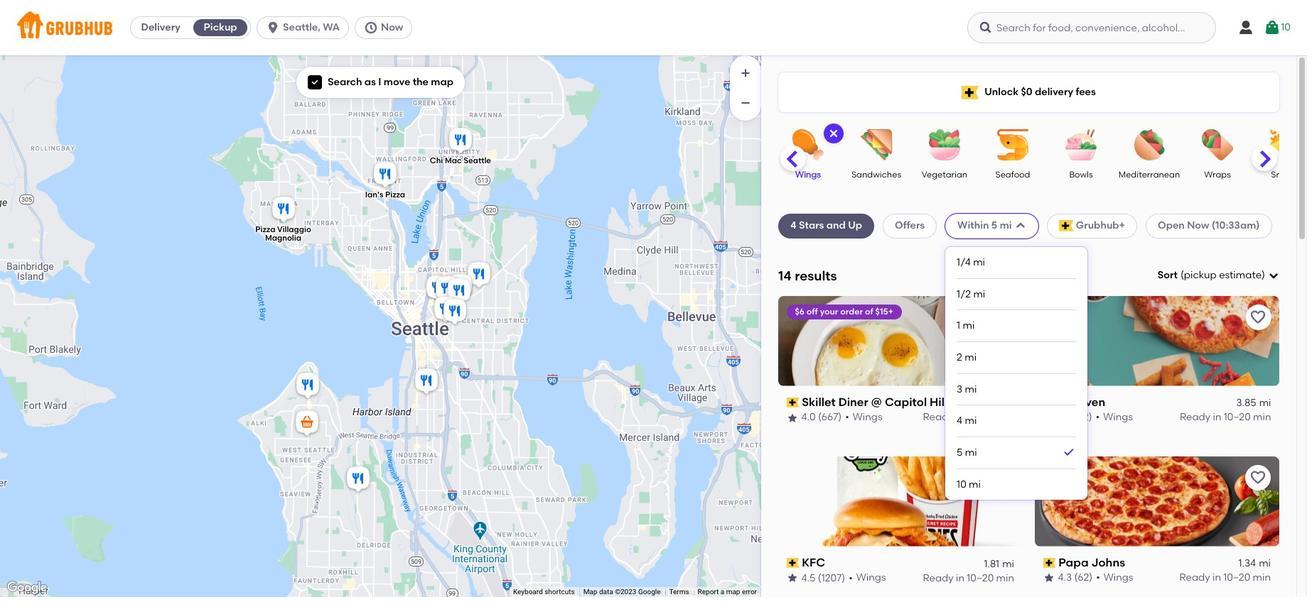 Task type: locate. For each thing, give the bounding box(es) containing it.
1 horizontal spatial 4
[[957, 415, 963, 427]]

7-
[[1059, 396, 1069, 409]]

ian's pizza
[[365, 190, 405, 200]]

sandwiches image
[[852, 129, 901, 161]]

1 horizontal spatial grubhub plus flag logo image
[[1059, 221, 1073, 232]]

min down 0.78 mi
[[997, 412, 1015, 424]]

now button
[[355, 16, 418, 39]]

0 horizontal spatial pizza
[[255, 225, 275, 234]]

1 subscription pass image from the left
[[787, 559, 799, 569]]

now up search as i move the map
[[381, 21, 403, 33]]

subscription pass image
[[787, 398, 799, 408], [1043, 398, 1056, 408]]

ready in 10–20 min down 3.85
[[1180, 412, 1271, 424]]

now inside button
[[381, 21, 403, 33]]

proceed
[[1137, 546, 1178, 558]]

mi right 1/2
[[973, 288, 985, 300]]

0 horizontal spatial map
[[431, 76, 454, 88]]

•
[[846, 412, 850, 424], [1096, 412, 1099, 424], [849, 572, 853, 584], [1096, 572, 1100, 584]]

papa johns image
[[465, 260, 493, 291]]

• wings
[[846, 412, 883, 424], [849, 572, 886, 584], [1096, 572, 1133, 584]]

papa johns logo image
[[1035, 457, 1279, 547]]

star icon image left 4.0
[[787, 413, 798, 424]]

1 vertical spatial now
[[1187, 220, 1209, 232]]

mi right 1
[[963, 320, 975, 332]]

min down 3.85 mi
[[1253, 412, 1271, 424]]

0 vertical spatial pizza
[[385, 190, 405, 200]]

2
[[957, 351, 962, 363]]

mi up 10 mi
[[965, 447, 977, 459]]

0 horizontal spatial subscription pass image
[[787, 398, 799, 408]]

star icon image left 4.3
[[1043, 573, 1054, 585]]

mi for 2 mi
[[965, 351, 977, 363]]

save this restaurant image down )
[[1250, 309, 1267, 326]]

ready in 10–20 min down 0.78
[[923, 412, 1015, 424]]

10–20
[[967, 412, 994, 424], [1224, 412, 1250, 424], [967, 572, 994, 584], [1224, 572, 1250, 584]]

5 down 4 mi
[[957, 447, 963, 459]]

mi down 5 mi
[[969, 478, 981, 491]]

diner
[[839, 396, 869, 409]]

0 vertical spatial 4
[[790, 220, 797, 232]]

4 left the stars
[[790, 220, 797, 232]]

search
[[328, 76, 362, 88]]

ready
[[923, 412, 954, 424], [1180, 412, 1210, 424], [923, 572, 954, 584], [1180, 572, 1210, 584]]

• right "(1207)"
[[849, 572, 853, 584]]

• for papa johns
[[1096, 572, 1100, 584]]

search as i move the map
[[328, 76, 454, 88]]

• down diner
[[846, 412, 850, 424]]

mi right 2
[[965, 351, 977, 363]]

mi right within
[[1000, 220, 1012, 232]]

svg image left seattle,
[[266, 21, 280, 35]]

save this restaurant button for 7-eleven
[[1245, 305, 1271, 330]]

1 vertical spatial grubhub plus flag logo image
[[1059, 221, 1073, 232]]

save this restaurant image for 7-eleven
[[1250, 309, 1267, 326]]

bowls image
[[1056, 129, 1106, 161]]

10–20 down 3.85
[[1224, 412, 1250, 424]]

subscription pass image left skillet in the bottom of the page
[[787, 398, 799, 408]]

star icon image for papa johns
[[1043, 573, 1054, 585]]

0 horizontal spatial 4
[[790, 220, 797, 232]]

to
[[1180, 546, 1190, 558]]

star icon image left 4.5 at the right of the page
[[787, 573, 798, 585]]

bombay burger image
[[446, 272, 474, 303]]

in for johns
[[1213, 572, 1221, 584]]

0 horizontal spatial now
[[381, 21, 403, 33]]

mi right 0.78
[[1003, 397, 1015, 409]]

mi for 1.34 mi
[[1259, 558, 1271, 570]]

10–20 for diner
[[967, 412, 994, 424]]

0 vertical spatial 10
[[1281, 21, 1291, 33]]

seafood
[[996, 170, 1030, 180]]

in
[[956, 412, 965, 424], [1213, 412, 1221, 424], [956, 572, 965, 584], [1213, 572, 1221, 584]]

move
[[384, 76, 410, 88]]

svg image
[[266, 21, 280, 35], [364, 21, 378, 35], [979, 21, 993, 35], [311, 78, 319, 87], [828, 128, 839, 139], [1015, 221, 1026, 232], [1268, 270, 1279, 282]]

4 for 4 mi
[[957, 415, 963, 427]]

5 mi option
[[957, 437, 1076, 469]]

• right (52)
[[1096, 412, 1099, 424]]

svg image
[[1238, 19, 1255, 36], [1264, 19, 1281, 36]]

0 horizontal spatial grubhub plus flag logo image
[[962, 86, 979, 99]]

• wings down johns on the bottom right of page
[[1096, 572, 1133, 584]]

of
[[865, 307, 874, 317]]

your
[[820, 307, 839, 317]]

1 horizontal spatial subscription pass image
[[1043, 398, 1056, 408]]

save this restaurant image down 5 mi option
[[993, 470, 1010, 487]]

pizza villaggio magnolia
[[255, 225, 311, 243]]

1 vertical spatial save this restaurant image
[[1250, 470, 1267, 487]]

pizza right ian's
[[385, 190, 405, 200]]

(1207)
[[818, 572, 846, 584]]

1 vertical spatial pizza
[[255, 225, 275, 234]]

save this restaurant image
[[1250, 309, 1267, 326], [993, 470, 1010, 487]]

1 vertical spatial 5
[[957, 447, 963, 459]]

10–20 for eleven
[[1224, 412, 1250, 424]]

5 right within
[[991, 220, 997, 232]]

1 vertical spatial 4
[[957, 415, 963, 427]]

delivery
[[1035, 86, 1073, 98]]

2 subscription pass image from the left
[[1043, 559, 1056, 569]]

sandwiches
[[852, 170, 901, 180]]

error
[[742, 589, 757, 596]]

0 horizontal spatial 5
[[957, 447, 963, 459]]

stars
[[799, 220, 824, 232]]

map right 'a'
[[726, 589, 740, 596]]

bowls
[[1069, 170, 1093, 180]]

sort ( pickup estimate )
[[1158, 269, 1265, 282]]

min down 1.81 mi
[[997, 572, 1015, 584]]

3.85
[[1236, 397, 1256, 409]]

sort
[[1158, 269, 1178, 282]]

1 horizontal spatial pizza
[[385, 190, 405, 200]]

save this restaurant button for papa johns
[[1245, 465, 1271, 491]]

4.5 (1207)
[[802, 572, 846, 584]]

subscription pass image left 7-
[[1043, 398, 1056, 408]]

villaggio
[[277, 225, 311, 234]]

1.81 mi
[[984, 558, 1015, 570]]

1 subscription pass image from the left
[[787, 398, 799, 408]]

vegetarian
[[922, 170, 968, 180]]

save this restaurant button for kfc
[[989, 465, 1015, 491]]

in for eleven
[[1213, 412, 1221, 424]]

0 horizontal spatial svg image
[[1238, 19, 1255, 36]]

svg image left search
[[311, 78, 319, 87]]

min down '1.34 mi' at the right
[[1253, 572, 1271, 584]]

subscription pass image
[[787, 559, 799, 569], [1043, 559, 1056, 569]]

skillet diner @ capitol hill image
[[445, 276, 473, 307]]

ready for kfc
[[923, 572, 954, 584]]

• wings down diner
[[846, 412, 883, 424]]

google
[[638, 589, 661, 596]]

svg image inside now button
[[364, 21, 378, 35]]

Search for food, convenience, alcohol... search field
[[967, 12, 1216, 43]]

keyboard
[[513, 589, 543, 596]]

papa johns
[[1059, 556, 1125, 570]]

now right open
[[1187, 220, 1209, 232]]

star icon image
[[787, 413, 798, 424], [787, 573, 798, 585], [1043, 573, 1054, 585]]

10–20 down 0.78
[[967, 412, 994, 424]]

2 subscription pass image from the left
[[1043, 398, 1056, 408]]

i
[[378, 76, 381, 88]]

offers
[[895, 220, 925, 232]]

0 horizontal spatial 10
[[957, 478, 967, 491]]

wings down johns on the bottom right of page
[[1104, 572, 1133, 584]]

1 svg image from the left
[[1238, 19, 1255, 36]]

1 horizontal spatial 10
[[1281, 21, 1291, 33]]

• wings right "(1207)"
[[849, 572, 886, 584]]

subscription pass image left kfc
[[787, 559, 799, 569]]

svg image right within 5 mi
[[1015, 221, 1026, 232]]

1 vertical spatial save this restaurant image
[[993, 470, 1010, 487]]

1 horizontal spatial 5
[[991, 220, 997, 232]]

wings for kfc
[[857, 572, 886, 584]]

mi
[[1000, 220, 1012, 232], [973, 256, 985, 268], [973, 288, 985, 300], [963, 320, 975, 332], [965, 351, 977, 363], [965, 383, 977, 395], [1003, 397, 1015, 409], [1259, 397, 1271, 409], [965, 415, 977, 427], [965, 447, 977, 459], [969, 478, 981, 491], [1003, 558, 1015, 570], [1259, 558, 1271, 570]]

4 down 3
[[957, 415, 963, 427]]

eleven
[[1069, 396, 1105, 409]]

min for eleven
[[1253, 412, 1271, 424]]

)
[[1262, 269, 1265, 282]]

mi for 10 mi
[[969, 478, 981, 491]]

delivery button
[[131, 16, 191, 39]]

mi right 1.81
[[1003, 558, 1015, 570]]

mediterranean
[[1119, 170, 1180, 180]]

svg image inside 10 button
[[1264, 19, 1281, 36]]

0 vertical spatial save this restaurant image
[[1250, 309, 1267, 326]]

0 vertical spatial grubhub plus flag logo image
[[962, 86, 979, 99]]

1 vertical spatial 10
[[957, 478, 967, 491]]

1 mi
[[957, 320, 975, 332]]

0 vertical spatial save this restaurant image
[[993, 309, 1010, 326]]

wraps image
[[1193, 129, 1242, 161]]

mi for 3 mi
[[965, 383, 977, 395]]

kfc image
[[412, 366, 440, 398]]

subscription pass image left "papa"
[[1043, 559, 1056, 569]]

1 horizontal spatial svg image
[[1264, 19, 1281, 36]]

mediterranean image
[[1125, 129, 1174, 161]]

grubhub plus flag logo image for unlock $0 delivery fees
[[962, 86, 979, 99]]

2 mi
[[957, 351, 977, 363]]

4
[[790, 220, 797, 232], [957, 415, 963, 427]]

wings right "(1207)"
[[857, 572, 886, 584]]

$6
[[795, 307, 805, 317]]

ian's pizza image
[[371, 160, 399, 191]]

snacks
[[1271, 170, 1301, 180]]

keyboard shortcuts
[[513, 589, 575, 596]]

mi right 3
[[965, 383, 977, 395]]

mi right 1/4
[[973, 256, 985, 268]]

4 inside list box
[[957, 415, 963, 427]]

min for johns
[[1253, 572, 1271, 584]]

seattle
[[463, 156, 491, 166]]

None field
[[1158, 269, 1279, 283]]

ready in 10–20 min down the 1.34
[[1180, 572, 1271, 584]]

subscription pass image for skillet diner @ capitol hill
[[787, 398, 799, 408]]

1 horizontal spatial map
[[726, 589, 740, 596]]

4.3 (62)
[[1058, 572, 1093, 584]]

mi for 1.81 mi
[[1003, 558, 1015, 570]]

• for skillet diner @ capitol hill
[[846, 412, 850, 424]]

0.78 mi
[[981, 397, 1015, 409]]

1 horizontal spatial save this restaurant image
[[1250, 470, 1267, 487]]

chi mac seattle
[[430, 156, 491, 166]]

grubhub plus flag logo image left the grubhub+
[[1059, 221, 1073, 232]]

10 inside button
[[1281, 21, 1291, 33]]

johns
[[1091, 556, 1125, 570]]

1 horizontal spatial subscription pass image
[[1043, 559, 1056, 569]]

report
[[698, 589, 719, 596]]

save this restaurant image for kfc
[[993, 470, 1010, 487]]

mi for 1 mi
[[963, 320, 975, 332]]

mi right the 1.34
[[1259, 558, 1271, 570]]

• for kfc
[[849, 572, 853, 584]]

google image
[[4, 579, 50, 598]]

map right the
[[431, 76, 454, 88]]

list box
[[957, 247, 1076, 500]]

svg image right wa
[[364, 21, 378, 35]]

ready in 10–20 min for diner
[[923, 412, 1015, 424]]

wings down skillet diner @ capitol hill
[[853, 412, 883, 424]]

save this restaurant image inside button
[[1250, 470, 1267, 487]]

10–20 down the 1.34
[[1224, 572, 1250, 584]]

report a map error
[[698, 589, 757, 596]]

mi right 3.85
[[1259, 397, 1271, 409]]

wa
[[323, 21, 340, 33]]

pizza left villaggio
[[255, 225, 275, 234]]

5
[[991, 220, 997, 232], [957, 447, 963, 459]]

grubhub plus flag logo image
[[962, 86, 979, 99], [1059, 221, 1073, 232]]

mi for 1/4 mi
[[973, 256, 985, 268]]

plus icon image
[[739, 66, 753, 80]]

1.81
[[984, 558, 1000, 570]]

shortcuts
[[545, 589, 575, 596]]

snacks image
[[1261, 129, 1307, 161]]

save this restaurant button
[[989, 305, 1015, 330], [1245, 305, 1271, 330], [989, 465, 1015, 491], [1245, 465, 1271, 491]]

• right (62)
[[1096, 572, 1100, 584]]

save this restaurant image
[[993, 309, 1010, 326], [1250, 470, 1267, 487]]

skillet diner @ capitol hill logo image
[[778, 296, 1023, 387]]

3.85 mi
[[1236, 397, 1271, 409]]

grubhub plus flag logo image left unlock
[[962, 86, 979, 99]]

mi down 3 mi
[[965, 415, 977, 427]]

$0
[[1021, 86, 1033, 98]]

unlock $0 delivery fees
[[985, 86, 1096, 98]]

5 inside option
[[957, 447, 963, 459]]

0 horizontal spatial subscription pass image
[[787, 559, 799, 569]]

pickup button
[[191, 16, 250, 39]]

1 horizontal spatial save this restaurant image
[[1250, 309, 1267, 326]]

0 horizontal spatial save this restaurant image
[[993, 309, 1010, 326]]

0 horizontal spatial save this restaurant image
[[993, 470, 1010, 487]]

1/2
[[957, 288, 971, 300]]

(52) • wings
[[1074, 412, 1133, 424]]

2 svg image from the left
[[1264, 19, 1281, 36]]

ready in 10–20 min for johns
[[1180, 572, 1271, 584]]

mi inside option
[[965, 447, 977, 459]]

0 vertical spatial now
[[381, 21, 403, 33]]



Task type: describe. For each thing, give the bounding box(es) containing it.
star icon image for kfc
[[787, 573, 798, 585]]

fees
[[1076, 86, 1096, 98]]

• wings for kfc
[[849, 572, 886, 584]]

subscription pass image for 7-eleven
[[1043, 398, 1056, 408]]

5 mi
[[957, 447, 977, 459]]

check icon image
[[1062, 446, 1076, 460]]

seattle,
[[283, 21, 320, 33]]

$15+
[[876, 307, 894, 317]]

svg image left sandwiches "image"
[[828, 128, 839, 139]]

grubhub+
[[1076, 220, 1125, 232]]

minus icon image
[[739, 96, 753, 110]]

delivery
[[141, 21, 180, 33]]

map
[[583, 589, 597, 596]]

(62)
[[1074, 572, 1093, 584]]

wings for skillet diner @ capitol hill
[[853, 412, 883, 424]]

papa
[[1059, 556, 1089, 570]]

mac
[[445, 156, 461, 166]]

wings down wings image in the top right of the page
[[795, 170, 821, 180]]

1/2 mi
[[957, 288, 985, 300]]

4.0 (667)
[[802, 412, 842, 424]]

ready for papa johns
[[1180, 572, 1210, 584]]

10–20 down 1.81
[[967, 572, 994, 584]]

0.78
[[981, 397, 1000, 409]]

estimate
[[1219, 269, 1262, 282]]

mission cantina image
[[293, 371, 322, 402]]

subscription pass image for kfc
[[787, 559, 799, 569]]

chicchic thai image
[[344, 465, 372, 496]]

open now (10:33am)
[[1158, 220, 1260, 232]]

10 button
[[1264, 15, 1291, 41]]

kfc
[[802, 556, 826, 570]]

none field containing sort
[[1158, 269, 1279, 283]]

a
[[721, 589, 724, 596]]

chi
[[430, 156, 443, 166]]

0 vertical spatial 5
[[991, 220, 997, 232]]

capitol
[[885, 396, 927, 409]]

7-eleven logo image
[[1035, 296, 1279, 387]]

10 for 10
[[1281, 21, 1291, 33]]

3 mi
[[957, 383, 977, 395]]

4 stars and up
[[790, 220, 862, 232]]

map data ©2023 google
[[583, 589, 661, 596]]

wings image
[[783, 129, 833, 161]]

ian's
[[365, 190, 383, 200]]

4.3
[[1058, 572, 1072, 584]]

(667)
[[819, 412, 842, 424]]

mi for 5 mi
[[965, 447, 977, 459]]

(10:33am)
[[1212, 220, 1260, 232]]

mi for 1/2 mi
[[973, 288, 985, 300]]

7-eleven
[[1059, 396, 1105, 409]]

within
[[958, 220, 989, 232]]

mi for 4 mi
[[965, 415, 977, 427]]

1 horizontal spatial now
[[1187, 220, 1209, 232]]

list box containing 1/4 mi
[[957, 247, 1076, 500]]

svg image right )
[[1268, 270, 1279, 282]]

pickup
[[1184, 269, 1217, 282]]

terms
[[669, 589, 689, 596]]

pickup
[[204, 21, 237, 33]]

grubhub plus flag logo image for grubhub+
[[1059, 221, 1073, 232]]

(
[[1181, 269, 1184, 282]]

in for diner
[[956, 412, 965, 424]]

wraps
[[1204, 170, 1231, 180]]

bonchon image
[[431, 295, 460, 326]]

©2023
[[615, 589, 637, 596]]

map region
[[0, 0, 943, 598]]

0 vertical spatial map
[[431, 76, 454, 88]]

7 eleven image
[[292, 408, 321, 440]]

up
[[848, 220, 862, 232]]

skillet
[[802, 396, 836, 409]]

and
[[827, 220, 846, 232]]

checkout
[[1193, 546, 1240, 558]]

biang biang noodles image
[[423, 273, 452, 305]]

open
[[1158, 220, 1185, 232]]

4.0
[[802, 412, 816, 424]]

the
[[413, 76, 429, 88]]

main navigation navigation
[[0, 0, 1307, 55]]

results
[[795, 268, 837, 284]]

skillet diner @ capitol hill
[[802, 396, 948, 409]]

vegetarian image
[[920, 129, 970, 161]]

ready for 7-eleven
[[1180, 412, 1210, 424]]

@
[[872, 396, 883, 409]]

3
[[957, 383, 963, 395]]

pizza villaggio magnolia image
[[269, 194, 297, 226]]

hill
[[930, 396, 948, 409]]

svg image up unlock
[[979, 21, 993, 35]]

1/4
[[957, 256, 971, 268]]

within 5 mi
[[958, 220, 1012, 232]]

unlock
[[985, 86, 1019, 98]]

data
[[599, 589, 613, 596]]

10 for 10 mi
[[957, 478, 967, 491]]

kfc logo image
[[778, 457, 1023, 547]]

chi mac seattle image
[[446, 125, 474, 157]]

4 for 4 stars and up
[[790, 220, 797, 232]]

seafood image
[[988, 129, 1038, 161]]

off
[[807, 307, 818, 317]]

proceed to checkout
[[1137, 546, 1240, 558]]

subscription pass image for papa johns
[[1043, 559, 1056, 569]]

proceed to checkout button
[[1093, 540, 1284, 565]]

star icon image for skillet diner @ capitol hill
[[787, 413, 798, 424]]

bok a bok fried chicken image
[[433, 274, 461, 305]]

taste of the caribbean image
[[440, 297, 469, 328]]

seattle, wa button
[[257, 16, 355, 39]]

terms link
[[669, 589, 689, 596]]

14
[[778, 268, 792, 284]]

seattle, wa
[[283, 21, 340, 33]]

as
[[364, 76, 376, 88]]

keyboard shortcuts button
[[513, 588, 575, 598]]

ready in 10–20 min for eleven
[[1180, 412, 1271, 424]]

14 results
[[778, 268, 837, 284]]

wings down eleven
[[1103, 412, 1133, 424]]

order
[[841, 307, 863, 317]]

pizza inside pizza villaggio magnolia
[[255, 225, 275, 234]]

mi for 3.85 mi
[[1259, 397, 1271, 409]]

ready in 10–20 min down 1.81
[[923, 572, 1015, 584]]

wings for papa johns
[[1104, 572, 1133, 584]]

1.34 mi
[[1239, 558, 1271, 570]]

1 vertical spatial map
[[726, 589, 740, 596]]

svg image inside the "seattle, wa" button
[[266, 21, 280, 35]]

• wings for papa johns
[[1096, 572, 1133, 584]]

• wings for skillet diner @ capitol hill
[[846, 412, 883, 424]]

10–20 for johns
[[1224, 572, 1250, 584]]

1.34
[[1239, 558, 1256, 570]]

mi for 0.78 mi
[[1003, 397, 1015, 409]]

min for diner
[[997, 412, 1015, 424]]

ready for skillet diner @ capitol hill
[[923, 412, 954, 424]]



Task type: vqa. For each thing, say whether or not it's contained in the screenshot.
Plus icon
yes



